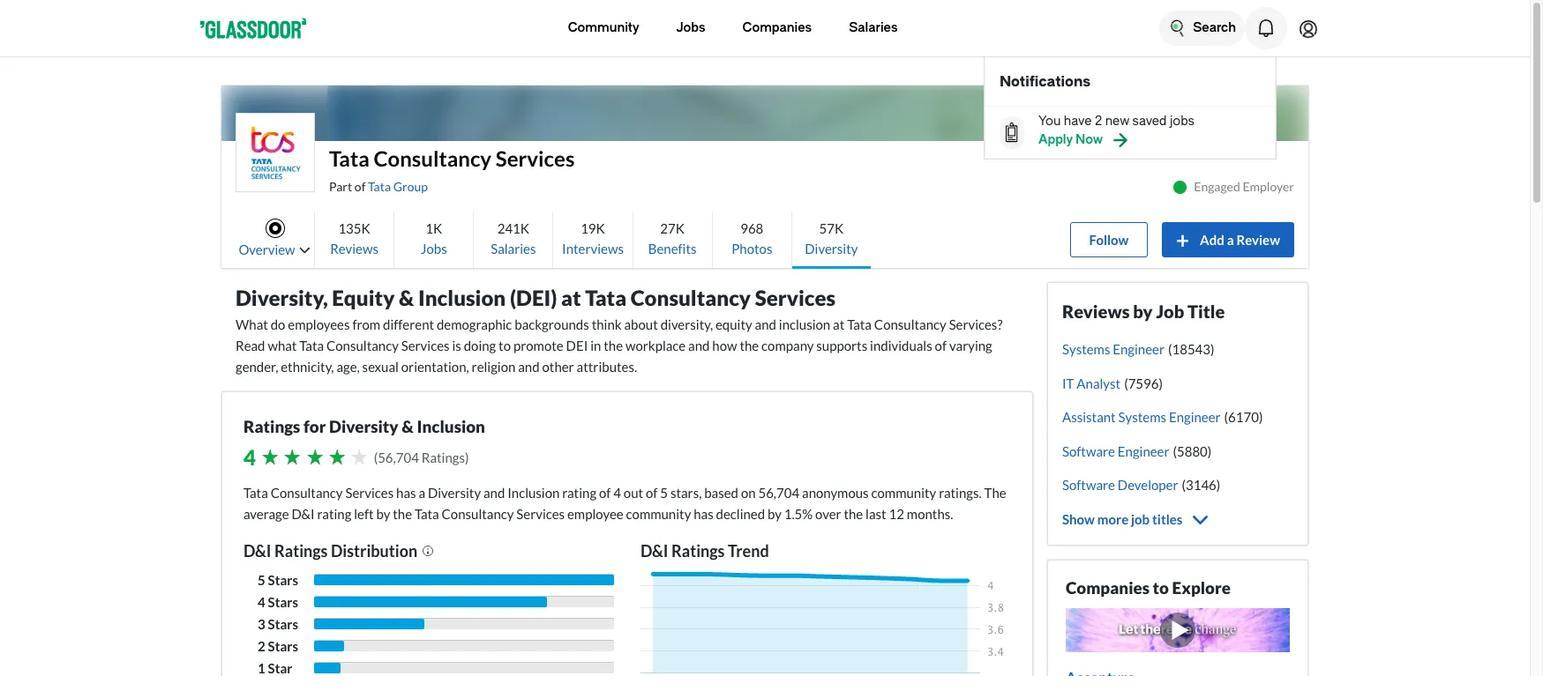 Task type: locate. For each thing, give the bounding box(es) containing it.
software
[[1062, 443, 1115, 459], [1062, 477, 1115, 493]]

it
[[1062, 375, 1074, 391]]

0 vertical spatial &
[[399, 285, 414, 311]]

consultancy up the individuals
[[874, 317, 947, 333]]

think
[[592, 317, 622, 333]]

1 vertical spatial has
[[694, 506, 714, 522]]

0 vertical spatial 2
[[1095, 114, 1102, 129]]

1 vertical spatial reviews
[[1062, 301, 1130, 322]]

0 horizontal spatial companies
[[743, 20, 812, 35]]

of right part
[[355, 179, 366, 194]]

by
[[1133, 301, 1153, 322], [376, 506, 390, 522], [768, 506, 782, 522]]

rating up employee
[[562, 485, 597, 501]]

0 vertical spatial diversity
[[805, 240, 858, 256]]

consultancy down the ) at left bottom
[[442, 506, 514, 522]]

57k diversity
[[805, 220, 858, 256]]

2 stars from the top
[[268, 595, 298, 611]]

1 horizontal spatial 2
[[1095, 114, 1102, 129]]

from
[[352, 317, 380, 333]]

rating left left
[[317, 506, 351, 522]]

it analyst link
[[1062, 375, 1121, 391]]

sexual
[[362, 359, 399, 375]]

job
[[1131, 511, 1150, 527]]

1 vertical spatial 4
[[613, 485, 621, 501]]

1 vertical spatial 5
[[258, 573, 265, 589]]

0 horizontal spatial jobs
[[421, 240, 447, 256]]

d&i ratings distribution
[[244, 542, 417, 561]]

has down ( 56,704 ratings )
[[396, 485, 416, 501]]

to
[[499, 338, 511, 354], [1153, 578, 1169, 598]]

companies down "more"
[[1066, 578, 1150, 598]]

1 vertical spatial rating
[[317, 506, 351, 522]]

developer
[[1118, 477, 1178, 493]]

at up supports
[[833, 317, 845, 333]]

ethnicity,
[[281, 359, 334, 375]]

jobs left companies link
[[676, 20, 706, 35]]

software for software engineer
[[1062, 443, 1115, 459]]

1 vertical spatial &
[[402, 416, 414, 437]]

show
[[1062, 511, 1095, 527]]

diversity down '57k'
[[805, 240, 858, 256]]

ratings right ( on the bottom of the page
[[422, 450, 465, 466]]

services inside the average d&i rating left by the tata consultancy services employee community has declined by 1.5% over the last 12 months.
[[517, 506, 565, 522]]

companies link
[[743, 0, 812, 56]]

1 horizontal spatial to
[[1153, 578, 1169, 598]]

community down out
[[626, 506, 691, 522]]

diversity down the ) at left bottom
[[428, 485, 481, 501]]

0 horizontal spatial 5
[[258, 573, 265, 589]]

2 horizontal spatial diversity
[[805, 240, 858, 256]]

has down stars, at the left of page
[[694, 506, 714, 522]]

diversity up ( on the bottom of the page
[[329, 416, 399, 437]]

3 stars
[[258, 617, 298, 633]]

engineer down assistant systems engineer link
[[1118, 443, 1170, 459]]

tata up part
[[329, 146, 370, 171]]

by left 1.5%
[[768, 506, 782, 522]]

stars right 3
[[268, 617, 298, 633]]

d&i
[[292, 506, 315, 522], [244, 542, 271, 561], [641, 542, 668, 561]]

0 vertical spatial software
[[1062, 443, 1115, 459]]

1 vertical spatial a
[[419, 485, 425, 501]]

1 stars from the top
[[268, 573, 298, 589]]

0 horizontal spatial community
[[626, 506, 691, 522]]

1 horizontal spatial at
[[833, 317, 845, 333]]

3
[[258, 617, 265, 633]]

trend
[[728, 542, 769, 561]]

1 vertical spatial 56,704
[[758, 485, 800, 501]]

reviews up systems engineer link
[[1062, 301, 1130, 322]]

consultancy down from
[[326, 338, 399, 354]]

the left "last"
[[844, 506, 863, 522]]

d&i for d&i ratings distribution
[[244, 542, 271, 561]]

4 up average
[[244, 445, 256, 470]]

0 horizontal spatial has
[[396, 485, 416, 501]]

2 software from the top
[[1062, 477, 1115, 493]]

logo image
[[236, 114, 314, 191]]

2 vertical spatial engineer
[[1118, 443, 1170, 459]]

tata left the group
[[368, 179, 391, 194]]

cover image for tata consultancy services image
[[327, 86, 1203, 184]]

services up inclusion at the top of the page
[[755, 285, 836, 311]]

services up left
[[345, 485, 394, 501]]

968 photos
[[732, 220, 772, 256]]

the
[[604, 338, 623, 354], [740, 338, 759, 354], [393, 506, 412, 522], [844, 506, 863, 522]]

0 vertical spatial jobs
[[676, 20, 706, 35]]

1 horizontal spatial community
[[871, 485, 936, 501]]

5
[[660, 485, 668, 501], [258, 573, 265, 589]]

reviews down 135k
[[330, 240, 378, 256]]

diversity,
[[236, 285, 328, 311]]

2 horizontal spatial d&i
[[641, 542, 668, 561]]

0 horizontal spatial a
[[419, 485, 425, 501]]

0 vertical spatial community
[[871, 485, 936, 501]]

0 vertical spatial has
[[396, 485, 416, 501]]

0 vertical spatial to
[[499, 338, 511, 354]]

companies
[[743, 20, 812, 35], [1066, 578, 1150, 598]]

0 horizontal spatial diversity
[[329, 416, 399, 437]]

tata up average
[[244, 485, 268, 501]]

ratings
[[244, 416, 300, 437], [422, 450, 465, 466], [274, 542, 328, 561], [671, 542, 725, 561]]

0 vertical spatial inclusion
[[418, 285, 506, 311]]

services
[[496, 146, 575, 171], [755, 285, 836, 311], [401, 338, 450, 354], [345, 485, 394, 501], [517, 506, 565, 522]]

1 horizontal spatial a
[[1227, 232, 1234, 248]]

engineer up (7596)
[[1113, 341, 1165, 357]]

add a review
[[1200, 232, 1280, 248]]

tata inside the average d&i rating left by the tata consultancy services employee community has declined by 1.5% over the last 12 months.
[[415, 506, 439, 522]]

stars,
[[671, 485, 702, 501]]

it analyst (7596)
[[1062, 375, 1163, 391]]

you have 2 new saved jobs
[[1039, 114, 1195, 129]]

ratings for diversity & inclusion
[[244, 416, 485, 437]]

1 horizontal spatial d&i
[[292, 506, 315, 522]]

notifications
[[1000, 73, 1091, 90]]

2 vertical spatial 4
[[258, 595, 265, 611]]

consultancy up diversity,
[[631, 285, 751, 311]]

and
[[755, 317, 776, 333], [688, 338, 710, 354], [518, 359, 540, 375], [484, 485, 505, 501]]

(
[[374, 450, 378, 466]]

consultancy up the group
[[374, 146, 492, 171]]

tata up ethnicity,
[[299, 338, 324, 354]]

a
[[1227, 232, 1234, 248], [419, 485, 425, 501]]

reviews
[[330, 240, 378, 256], [1062, 301, 1130, 322]]

1 vertical spatial jobs
[[421, 240, 447, 256]]

by right left
[[376, 506, 390, 522]]

56,704
[[378, 450, 419, 466], [758, 485, 800, 501]]

gender,
[[236, 359, 278, 375]]

equity
[[332, 285, 395, 311]]

0 vertical spatial reviews
[[330, 240, 378, 256]]

d&i inside the average d&i rating left by the tata consultancy services employee community has declined by 1.5% over the last 12 months.
[[292, 506, 315, 522]]

stars down 5 stars
[[268, 595, 298, 611]]

1 vertical spatial companies
[[1066, 578, 1150, 598]]

community link
[[568, 0, 639, 56]]

community up 12
[[871, 485, 936, 501]]

(dei)
[[510, 285, 557, 311]]

do
[[271, 317, 285, 333]]

to up religion
[[499, 338, 511, 354]]

search button
[[1160, 11, 1245, 46]]

stars up 4 stars
[[268, 573, 298, 589]]

0 vertical spatial 4
[[244, 445, 256, 470]]

2 left new
[[1095, 114, 1102, 129]]

56,704 up 1.5%
[[758, 485, 800, 501]]

of right out
[[646, 485, 658, 501]]

overview
[[239, 241, 295, 257]]

services left employee
[[517, 506, 565, 522]]

ratings left trend
[[671, 542, 725, 561]]

0 horizontal spatial to
[[499, 338, 511, 354]]

jobs down 1k
[[421, 240, 447, 256]]

12
[[889, 506, 904, 522]]

systems down (7596)
[[1119, 409, 1167, 425]]

1 horizontal spatial systems
[[1119, 409, 1167, 425]]

titles
[[1152, 511, 1183, 527]]

d&i for d&i ratings trend
[[641, 542, 668, 561]]

tata down ( 56,704 ratings )
[[415, 506, 439, 522]]

software developer (3146)
[[1062, 477, 1221, 493]]

4
[[244, 445, 256, 470], [613, 485, 621, 501], [258, 595, 265, 611]]

companies right jobs link
[[743, 20, 812, 35]]

of up employee
[[599, 485, 611, 501]]

1 vertical spatial software
[[1062, 477, 1115, 493]]

1 horizontal spatial jobs
[[676, 20, 706, 35]]

engineer
[[1113, 341, 1165, 357], [1169, 409, 1221, 425], [1118, 443, 1170, 459]]

at up backgrounds
[[561, 285, 581, 311]]

0 vertical spatial 5
[[660, 485, 668, 501]]

stars for 5 stars
[[268, 573, 298, 589]]

0 vertical spatial companies
[[743, 20, 812, 35]]

1 horizontal spatial 5
[[660, 485, 668, 501]]

assistant systems engineer (6170)
[[1062, 409, 1263, 425]]

to left explore
[[1153, 578, 1169, 598]]

different
[[383, 317, 434, 333]]

software down assistant
[[1062, 443, 1115, 459]]

a down ( 56,704 ratings )
[[419, 485, 425, 501]]

show more job titles
[[1062, 511, 1183, 527]]

0 vertical spatial 56,704
[[378, 450, 419, 466]]

engaged
[[1194, 179, 1240, 194]]

diversity, equity & inclusion (dei) at tata consultancy services what do employees from different demographic backgrounds think about diversity, equity and inclusion at tata consultancy services? read what tata consultancy services is doing to promote dei in the workplace and how the company supports individuals of varying gender, ethnicity, age, sexual orientation, religion and other attributes.
[[236, 285, 1003, 375]]

56,704 down ratings for diversity & inclusion
[[378, 450, 419, 466]]

4 stars from the top
[[268, 639, 298, 655]]

1 vertical spatial community
[[626, 506, 691, 522]]

1 horizontal spatial 4
[[258, 595, 265, 611]]

backgrounds
[[515, 317, 589, 333]]

1 vertical spatial salaries
[[491, 240, 536, 256]]

tata consultancy services has a diversity and inclusion rating of 4 out of 5 stars, based on 56,704 anonymous community ratings.
[[244, 485, 984, 501]]

0 horizontal spatial rating
[[317, 506, 351, 522]]

more
[[1098, 511, 1129, 527]]

5 left stars, at the left of page
[[660, 485, 668, 501]]

age,
[[337, 359, 360, 375]]

1 horizontal spatial rating
[[562, 485, 597, 501]]

1 horizontal spatial salaries
[[849, 20, 898, 35]]

0 vertical spatial engineer
[[1113, 341, 1165, 357]]

has inside the average d&i rating left by the tata consultancy services employee community has declined by 1.5% over the last 12 months.
[[694, 506, 714, 522]]

d&i down the average d&i rating left by the tata consultancy services employee community has declined by 1.5% over the last 12 months.
[[641, 542, 668, 561]]

1k jobs
[[421, 220, 447, 256]]

d&i up 5 stars
[[244, 542, 271, 561]]

systems up it analyst link
[[1062, 341, 1110, 357]]

the right left
[[393, 506, 412, 522]]

& up different
[[399, 285, 414, 311]]

1 horizontal spatial 56,704
[[758, 485, 800, 501]]

)
[[465, 450, 469, 466]]

1 horizontal spatial has
[[694, 506, 714, 522]]

3 stars from the top
[[268, 617, 298, 633]]

2 down 3
[[258, 639, 265, 655]]

on
[[741, 485, 756, 501]]

135k
[[338, 220, 370, 236]]

a right add
[[1227, 232, 1234, 248]]

assistant systems engineer link
[[1062, 409, 1221, 425]]

rating
[[562, 485, 597, 501], [317, 506, 351, 522]]

d&i ratings trend
[[641, 542, 769, 561]]

tata up supports
[[847, 317, 872, 333]]

57k
[[819, 220, 844, 236]]

0 horizontal spatial d&i
[[244, 542, 271, 561]]

1 horizontal spatial companies
[[1066, 578, 1150, 598]]

& up ( 56,704 ratings )
[[402, 416, 414, 437]]

0 horizontal spatial 56,704
[[378, 450, 419, 466]]

1 horizontal spatial diversity
[[428, 485, 481, 501]]

ratings up 5 stars
[[274, 542, 328, 561]]

declined
[[716, 506, 765, 522]]

analyst
[[1077, 375, 1121, 391]]

stars for 2 stars
[[268, 639, 298, 655]]

1 horizontal spatial reviews
[[1062, 301, 1130, 322]]

0 vertical spatial salaries
[[849, 20, 898, 35]]

0 horizontal spatial at
[[561, 285, 581, 311]]

months.
[[907, 506, 953, 522]]

community inside the average d&i rating left by the tata consultancy services employee community has declined by 1.5% over the last 12 months.
[[626, 506, 691, 522]]

diversity
[[805, 240, 858, 256], [329, 416, 399, 437], [428, 485, 481, 501]]

by left job
[[1133, 301, 1153, 322]]

has
[[396, 485, 416, 501], [694, 506, 714, 522]]

0 horizontal spatial salaries
[[491, 240, 536, 256]]

(18543)
[[1168, 341, 1215, 357]]

services up 241k
[[496, 146, 575, 171]]

d&i right average
[[292, 506, 315, 522]]

241k salaries
[[491, 220, 536, 256]]

assistant
[[1062, 409, 1116, 425]]

saved
[[1133, 114, 1167, 129]]

(5880)
[[1173, 443, 1212, 459]]

4 left out
[[613, 485, 621, 501]]

0 horizontal spatial 2
[[258, 639, 265, 655]]

2 vertical spatial diversity
[[428, 485, 481, 501]]

companies for companies to explore
[[1066, 578, 1150, 598]]

software up show
[[1062, 477, 1115, 493]]

0 horizontal spatial systems
[[1062, 341, 1110, 357]]

4 up 3
[[258, 595, 265, 611]]

engineer up (5880)
[[1169, 409, 1221, 425]]

stars down 3 stars
[[268, 639, 298, 655]]

consultancy inside the average d&i rating left by the tata consultancy services employee community has declined by 1.5% over the last 12 months.
[[442, 506, 514, 522]]

5 up 4 stars
[[258, 573, 265, 589]]

0 horizontal spatial 4
[[244, 445, 256, 470]]

1 software from the top
[[1062, 443, 1115, 459]]

explore
[[1172, 578, 1231, 598]]

1 vertical spatial 2
[[258, 639, 265, 655]]

of left "varying"
[[935, 338, 947, 354]]



Task type: describe. For each thing, give the bounding box(es) containing it.
inclusion
[[779, 317, 831, 333]]

ratings.
[[939, 485, 982, 501]]

consultancy inside tata consultancy services part of tata group
[[374, 146, 492, 171]]

what
[[268, 338, 297, 354]]

follow
[[1089, 232, 1129, 248]]

dei
[[566, 338, 588, 354]]

2 horizontal spatial by
[[1133, 301, 1153, 322]]

individuals
[[870, 338, 932, 354]]

attributes.
[[577, 359, 637, 375]]

of inside diversity, equity & inclusion (dei) at tata consultancy services what do employees from different demographic backgrounds think about diversity, equity and inclusion at tata consultancy services? read what tata consultancy services is doing to promote dei in the workplace and how the company supports individuals of varying gender, ethnicity, age, sexual orientation, religion and other attributes.
[[935, 338, 947, 354]]

out
[[624, 485, 643, 501]]

for
[[304, 416, 326, 437]]

group
[[393, 179, 428, 194]]

engineer for (18543)
[[1113, 341, 1165, 357]]

0 vertical spatial at
[[561, 285, 581, 311]]

19k interviews
[[562, 220, 624, 256]]

services inside tata consultancy services part of tata group
[[496, 146, 575, 171]]

benefits
[[648, 240, 697, 256]]

135k reviews
[[330, 220, 378, 256]]

(3146)
[[1182, 477, 1221, 493]]

1 vertical spatial systems
[[1119, 409, 1167, 425]]

interviews
[[562, 240, 624, 256]]

equity
[[716, 317, 752, 333]]

what
[[236, 317, 268, 333]]

jobs link
[[676, 0, 706, 56]]

over
[[815, 506, 841, 522]]

1 vertical spatial engineer
[[1169, 409, 1221, 425]]

the
[[984, 485, 1006, 501]]

0 vertical spatial rating
[[562, 485, 597, 501]]

services up orientation,
[[401, 338, 450, 354]]

0 horizontal spatial reviews
[[330, 240, 378, 256]]

employees
[[288, 317, 350, 333]]

to inside diversity, equity & inclusion (dei) at tata consultancy services what do employees from different demographic backgrounds think about diversity, equity and inclusion at tata consultancy services? read what tata consultancy services is doing to promote dei in the workplace and how the company supports individuals of varying gender, ethnicity, age, sexual orientation, religion and other attributes.
[[499, 338, 511, 354]]

1 vertical spatial inclusion
[[417, 416, 485, 437]]

the right in
[[604, 338, 623, 354]]

review
[[1237, 232, 1280, 248]]

anonymous
[[802, 485, 869, 501]]

tata group link
[[368, 179, 428, 194]]

about
[[624, 317, 658, 333]]

companies for companies
[[743, 20, 812, 35]]

( 56,704 ratings )
[[374, 450, 469, 466]]

software engineer (5880)
[[1062, 443, 1212, 459]]

0 horizontal spatial by
[[376, 506, 390, 522]]

varying
[[949, 338, 992, 354]]

968
[[741, 220, 764, 236]]

1 vertical spatial diversity
[[329, 416, 399, 437]]

ratings left for
[[244, 416, 300, 437]]

inclusion inside diversity, equity & inclusion (dei) at tata consultancy services what do employees from different demographic backgrounds think about diversity, equity and inclusion at tata consultancy services? read what tata consultancy services is doing to promote dei in the workplace and how the company supports individuals of varying gender, ethnicity, age, sexual orientation, religion and other attributes.
[[418, 285, 506, 311]]

4 stars
[[258, 595, 298, 611]]

left
[[354, 506, 374, 522]]

apply now
[[1039, 132, 1103, 147]]

the average d&i rating left by the tata consultancy services employee community has declined by 1.5% over the last 12 months.
[[244, 485, 1006, 522]]

reviews by job title
[[1062, 301, 1225, 322]]

you
[[1039, 114, 1061, 129]]

0 vertical spatial systems
[[1062, 341, 1110, 357]]

software for software developer
[[1062, 477, 1115, 493]]

salaries link
[[849, 0, 898, 56]]

demographic
[[437, 317, 512, 333]]

apply
[[1039, 132, 1073, 147]]

1 vertical spatial to
[[1153, 578, 1169, 598]]

software engineer link
[[1062, 443, 1170, 459]]

0 vertical spatial a
[[1227, 232, 1234, 248]]

other
[[542, 359, 574, 375]]

read
[[236, 338, 265, 354]]

systems engineer (18543)
[[1062, 341, 1215, 357]]

241k
[[497, 220, 529, 236]]

(7596)
[[1124, 375, 1163, 391]]

1 vertical spatial at
[[833, 317, 845, 333]]

employer
[[1243, 179, 1294, 194]]

2 horizontal spatial 4
[[613, 485, 621, 501]]

add
[[1200, 232, 1225, 248]]

community
[[568, 20, 639, 35]]

search
[[1193, 20, 1236, 35]]

employee
[[567, 506, 624, 522]]

5 stars
[[258, 573, 298, 589]]

featured banner image for accenture image
[[1066, 608, 1290, 653]]

consultancy up average
[[271, 485, 343, 501]]

part
[[329, 179, 352, 194]]

stars for 4 stars
[[268, 595, 298, 611]]

2 vertical spatial inclusion
[[508, 485, 560, 501]]

1 horizontal spatial by
[[768, 506, 782, 522]]

4 for 4 stars
[[258, 595, 265, 611]]

show more job titles button
[[1062, 510, 1211, 531]]

tata up "think"
[[585, 285, 627, 311]]

new
[[1105, 114, 1130, 129]]

4 for 4
[[244, 445, 256, 470]]

engaged employer
[[1194, 179, 1294, 194]]

company
[[762, 338, 814, 354]]

average
[[244, 506, 289, 522]]

add a review link
[[1162, 222, 1294, 258]]

title
[[1188, 301, 1225, 322]]

engineer for (5880)
[[1118, 443, 1170, 459]]

software developer link
[[1062, 477, 1178, 493]]

2 stars
[[258, 639, 298, 655]]

& inside diversity, equity & inclusion (dei) at tata consultancy services what do employees from different demographic backgrounds think about diversity, equity and inclusion at tata consultancy services? read what tata consultancy services is doing to promote dei in the workplace and how the company supports individuals of varying gender, ethnicity, age, sexual orientation, religion and other attributes.
[[399, 285, 414, 311]]

the right how
[[740, 338, 759, 354]]

27k
[[660, 220, 685, 236]]

stars for 3 stars
[[268, 617, 298, 633]]

doing
[[464, 338, 496, 354]]

religion
[[472, 359, 516, 375]]

of inside tata consultancy services part of tata group
[[355, 179, 366, 194]]

supports
[[816, 338, 868, 354]]

rating inside the average d&i rating left by the tata consultancy services employee community has declined by 1.5% over the last 12 months.
[[317, 506, 351, 522]]

based
[[704, 485, 739, 501]]

last
[[866, 506, 887, 522]]

follow button
[[1070, 222, 1148, 258]]

1.5%
[[784, 506, 813, 522]]

is
[[452, 338, 461, 354]]

1k
[[426, 220, 442, 236]]

now
[[1076, 132, 1103, 147]]



Task type: vqa. For each thing, say whether or not it's contained in the screenshot.


